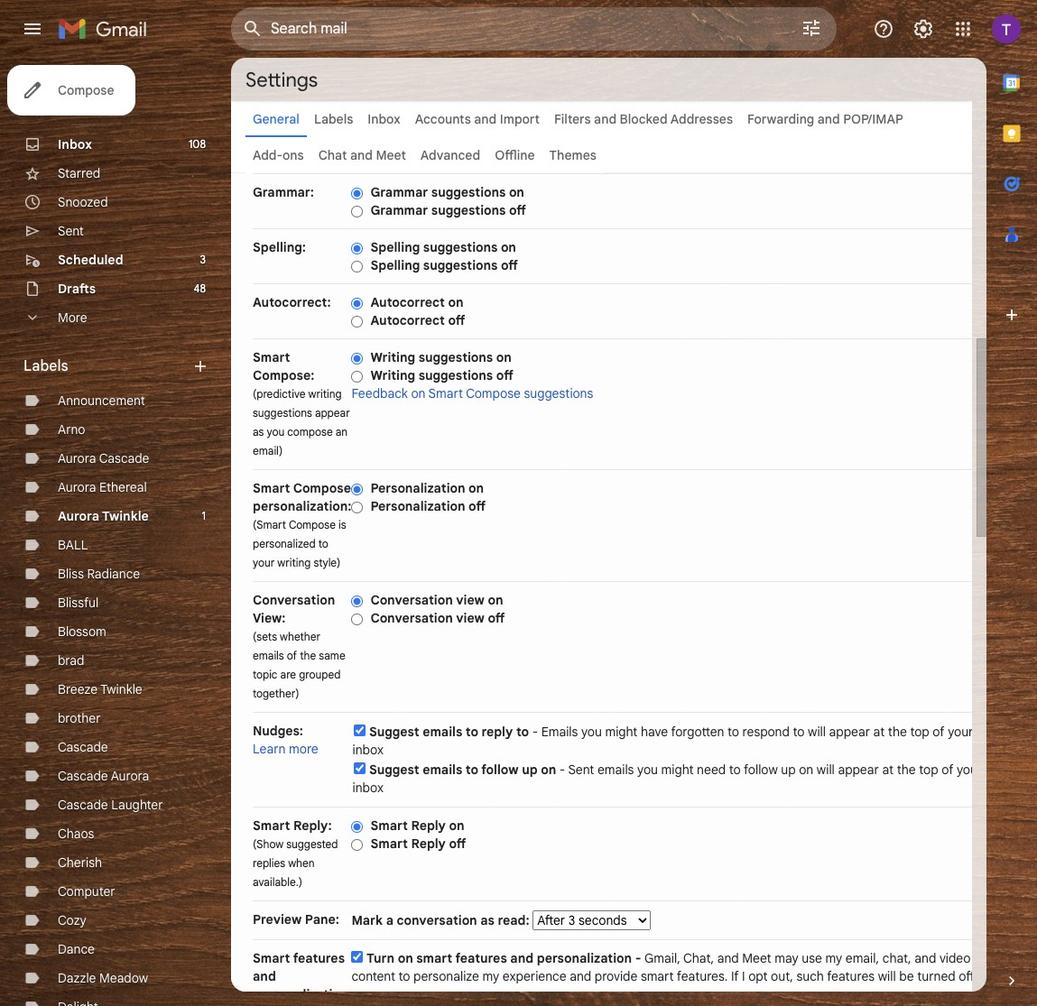 Task type: locate. For each thing, give the bounding box(es) containing it.
up
[[522, 762, 538, 778], [781, 762, 796, 778]]

1 horizontal spatial sent
[[568, 762, 594, 778]]

inbox link up the chat and meet
[[368, 111, 401, 127]]

personalization down personalization on
[[371, 498, 466, 515]]

inbox up starred
[[58, 136, 92, 153]]

0 vertical spatial inbox
[[368, 111, 401, 127]]

your inside - emails you might have forgotten to respond to will appear at the top of your inbox
[[948, 724, 974, 740]]

suggestions for grammar suggestions off
[[431, 202, 506, 219]]

twinkle down ethereal
[[102, 508, 149, 525]]

conversation inside conversation view: (sets whether emails of the same topic are grouped together)
[[253, 592, 335, 609]]

0 vertical spatial labels
[[314, 111, 353, 127]]

sent inside labels navigation
[[58, 223, 84, 239]]

suggestions for spelling suggestions off
[[423, 257, 498, 274]]

up inside - sent emails you might need to follow up on will appear at the top of your inbox
[[781, 762, 796, 778]]

0 vertical spatial grammar
[[371, 184, 428, 200]]

2 personalization from the top
[[371, 498, 466, 515]]

to right respond
[[793, 724, 805, 740]]

inbox up smart reply on option
[[353, 780, 384, 796]]

0 vertical spatial inbox
[[353, 742, 384, 758]]

labels up chat
[[314, 111, 353, 127]]

1 vertical spatial grammar
[[371, 202, 428, 219]]

gmail image
[[58, 11, 156, 47]]

aurora up aurora twinkle
[[58, 479, 96, 496]]

aurora cascade link
[[58, 451, 149, 467]]

suggest up the suggest emails to follow up on
[[369, 724, 420, 740]]

0 vertical spatial writing
[[371, 349, 415, 366]]

1 vertical spatial inbox
[[353, 780, 384, 796]]

smart features and personalization:
[[253, 951, 352, 1003]]

up down suggest emails to reply to
[[522, 762, 538, 778]]

you right emails
[[581, 724, 602, 740]]

0 horizontal spatial as
[[253, 425, 264, 439]]

1 horizontal spatial smart
[[641, 969, 674, 985]]

to inside - sent emails you might need to follow up on will appear at the top of your inbox
[[729, 762, 741, 778]]

cascade for cascade laughter
[[58, 797, 108, 814]]

turned
[[918, 969, 956, 985]]

1 horizontal spatial my
[[826, 951, 843, 967]]

Smart Reply on radio
[[352, 821, 363, 834]]

1 vertical spatial suggest
[[369, 762, 420, 778]]

content
[[352, 969, 395, 985]]

1 vertical spatial as
[[481, 913, 495, 929]]

48
[[194, 282, 206, 295]]

reply for off
[[411, 836, 446, 852]]

2 spelling from the top
[[371, 257, 420, 274]]

labels for labels link
[[314, 111, 353, 127]]

spelling right spelling suggestions on radio
[[371, 239, 420, 256]]

Spelling suggestions off radio
[[352, 260, 363, 273]]

appear
[[315, 406, 350, 420], [829, 724, 870, 740], [838, 762, 879, 778]]

off
[[509, 202, 526, 219], [501, 257, 518, 274], [448, 312, 465, 329], [496, 367, 514, 384], [469, 498, 486, 515], [488, 610, 505, 627], [449, 836, 466, 852]]

0 vertical spatial as
[[253, 425, 264, 439]]

0 horizontal spatial up
[[522, 762, 538, 778]]

3
[[200, 253, 206, 266]]

0 horizontal spatial sent
[[58, 223, 84, 239]]

cascade for cascade link
[[58, 740, 108, 756]]

meet up opt
[[742, 951, 772, 967]]

1 vertical spatial writing
[[277, 556, 311, 570]]

1 horizontal spatial meet
[[742, 951, 772, 967]]

1 vertical spatial sent
[[568, 762, 594, 778]]

2 horizontal spatial features
[[827, 969, 875, 985]]

off for spelling suggestions on
[[501, 257, 518, 274]]

1 vertical spatial inbox
[[58, 136, 92, 153]]

conversation up conversation view off at the left bottom of page
[[371, 592, 453, 609]]

None checkbox
[[354, 763, 366, 775], [352, 952, 363, 963], [354, 763, 366, 775], [352, 952, 363, 963]]

video
[[940, 951, 971, 967]]

writing for writing suggestions off
[[371, 367, 415, 384]]

1 vertical spatial personalization
[[371, 498, 466, 515]]

2 vertical spatial -
[[635, 951, 641, 967]]

1 horizontal spatial follow
[[744, 762, 778, 778]]

1 vertical spatial meet
[[742, 951, 772, 967]]

same
[[319, 649, 345, 663]]

autocorrect up 'autocorrect off'
[[371, 294, 445, 311]]

2 view from the top
[[456, 610, 485, 627]]

0 vertical spatial view
[[456, 592, 485, 609]]

computer
[[58, 884, 115, 900]]

will inside gmail, chat, and meet may use my email, chat, and video content to personalize my experience and provide smart features. if i opt out, such features will be turned off.
[[878, 969, 896, 985]]

chaos
[[58, 826, 94, 842]]

more
[[289, 741, 318, 758]]

0 vertical spatial spelling
[[371, 239, 420, 256]]

1 vertical spatial autocorrect
[[371, 312, 445, 329]]

aurora cascade
[[58, 451, 149, 467]]

Grammar suggestions on radio
[[352, 187, 363, 200]]

2 vertical spatial of
[[942, 762, 954, 778]]

cascade for cascade aurora
[[58, 768, 108, 785]]

a
[[386, 913, 394, 929]]

labels link
[[314, 111, 353, 127]]

1 vertical spatial spelling
[[371, 257, 420, 274]]

0 horizontal spatial features
[[293, 951, 345, 967]]

2 vertical spatial appear
[[838, 762, 879, 778]]

to up style)
[[319, 537, 329, 551]]

top inside - sent emails you might need to follow up on will appear at the top of your inbox
[[919, 762, 939, 778]]

None search field
[[231, 7, 837, 51]]

0 vertical spatial top
[[911, 724, 930, 740]]

smart up compose:
[[253, 349, 290, 366]]

emails down - emails you might have forgotten to respond to will appear at the top of your inbox on the bottom of the page
[[598, 762, 634, 778]]

1 vertical spatial -
[[560, 762, 566, 778]]

conversation down conversation view on
[[371, 610, 453, 627]]

an
[[336, 425, 348, 439]]

off for smart reply on
[[449, 836, 466, 852]]

smart
[[417, 951, 453, 967], [641, 969, 674, 985]]

0 vertical spatial will
[[808, 724, 826, 740]]

smart up personalize
[[417, 951, 453, 967]]

more button
[[0, 303, 217, 332]]

writing up compose
[[308, 387, 342, 401]]

you inside smart compose: (predictive writing suggestions appear as you compose an email)
[[267, 425, 285, 439]]

inbox for topmost "inbox" link
[[368, 111, 401, 127]]

- down emails
[[560, 762, 566, 778]]

2 up from the left
[[781, 762, 796, 778]]

features up personalize
[[456, 951, 507, 967]]

smart compose: (predictive writing suggestions appear as you compose an email)
[[253, 349, 350, 458]]

blissful
[[58, 595, 99, 611]]

inbox right "more"
[[353, 742, 384, 758]]

inbox link up starred
[[58, 136, 92, 153]]

grammar right 'grammar suggestions off' option
[[371, 202, 428, 219]]

1 vertical spatial labels
[[23, 358, 68, 376]]

emails
[[253, 649, 284, 663], [423, 724, 463, 740], [423, 762, 463, 778], [598, 762, 634, 778]]

inbox
[[368, 111, 401, 127], [58, 136, 92, 153]]

smart inside smart features and personalization:
[[253, 951, 290, 967]]

1 suggest from the top
[[369, 724, 420, 740]]

autocorrect
[[371, 294, 445, 311], [371, 312, 445, 329]]

1 vertical spatial top
[[919, 762, 939, 778]]

0 horizontal spatial -
[[532, 724, 538, 740]]

1 vertical spatial at
[[883, 762, 894, 778]]

spelling right spelling suggestions off radio
[[371, 257, 420, 274]]

features down pane:
[[293, 951, 345, 967]]

1 horizontal spatial might
[[661, 762, 694, 778]]

0 vertical spatial appear
[[315, 406, 350, 420]]

features inside gmail, chat, and meet may use my email, chat, and video content to personalize my experience and provide smart features. if i opt out, such features will be turned off.
[[827, 969, 875, 985]]

tab list
[[987, 58, 1037, 942]]

personalization: up (smart
[[253, 498, 352, 515]]

search mail image
[[237, 13, 269, 45]]

meet right chat
[[376, 147, 406, 163]]

emails up topic
[[253, 649, 284, 663]]

more
[[58, 310, 87, 326]]

inbox inside labels navigation
[[58, 136, 92, 153]]

0 vertical spatial -
[[532, 724, 538, 740]]

reply up smart reply off
[[411, 818, 446, 834]]

conversation for conversation view on
[[371, 592, 453, 609]]

0 vertical spatial meet
[[376, 147, 406, 163]]

filters and blocked addresses link
[[554, 111, 733, 127]]

0 vertical spatial autocorrect
[[371, 294, 445, 311]]

suggestions for grammar suggestions on
[[431, 184, 506, 200]]

might left have
[[605, 724, 638, 740]]

settings
[[246, 67, 318, 92]]

1 vertical spatial your
[[948, 724, 974, 740]]

0 horizontal spatial you
[[267, 425, 285, 439]]

spelling for spelling suggestions off
[[371, 257, 420, 274]]

turn
[[367, 951, 395, 967]]

1 inbox from the top
[[353, 742, 384, 758]]

2 vertical spatial will
[[878, 969, 896, 985]]

smart up (smart
[[253, 480, 290, 497]]

1 horizontal spatial inbox
[[368, 111, 401, 127]]

off down conversation view on
[[488, 610, 505, 627]]

1 autocorrect from the top
[[371, 294, 445, 311]]

autocorrect for autocorrect off
[[371, 312, 445, 329]]

- for sent
[[560, 762, 566, 778]]

meet inside gmail, chat, and meet may use my email, chat, and video content to personalize my experience and provide smart features. if i opt out, such features will be turned off.
[[742, 951, 772, 967]]

view up conversation view off at the left bottom of page
[[456, 592, 485, 609]]

and right chat
[[350, 147, 373, 163]]

have
[[641, 724, 668, 740]]

general link
[[253, 111, 300, 127]]

appear inside smart compose: (predictive writing suggestions appear as you compose an email)
[[315, 406, 350, 420]]

to right need
[[729, 762, 741, 778]]

turn on smart features and personalization -
[[367, 951, 645, 967]]

nudges:
[[253, 723, 303, 740]]

1 vertical spatial appear
[[829, 724, 870, 740]]

grammar for grammar suggestions on
[[371, 184, 428, 200]]

suggestions inside smart compose: (predictive writing suggestions appear as you compose an email)
[[253, 406, 312, 420]]

0 horizontal spatial meet
[[376, 147, 406, 163]]

1 vertical spatial you
[[581, 724, 602, 740]]

aurora up laughter on the bottom left
[[111, 768, 149, 785]]

0 horizontal spatial smart
[[417, 951, 453, 967]]

off for grammar suggestions on
[[509, 202, 526, 219]]

dance link
[[58, 942, 95, 958]]

settings image
[[913, 18, 935, 40]]

and down the preview
[[253, 969, 276, 985]]

up down respond
[[781, 762, 796, 778]]

1 up from the left
[[522, 762, 538, 778]]

1 horizontal spatial up
[[781, 762, 796, 778]]

cascade up ethereal
[[99, 451, 149, 467]]

view down conversation view on
[[456, 610, 485, 627]]

1 horizontal spatial as
[[481, 913, 495, 929]]

cascade down cascade link
[[58, 768, 108, 785]]

topic
[[253, 668, 278, 682]]

1 vertical spatial smart
[[641, 969, 674, 985]]

2 grammar from the top
[[371, 202, 428, 219]]

breeze twinkle
[[58, 682, 142, 698]]

1 personalization from the top
[[371, 480, 466, 497]]

0 horizontal spatial might
[[605, 724, 638, 740]]

cascade down brother
[[58, 740, 108, 756]]

conversation for conversation view: (sets whether emails of the same topic are grouped together)
[[253, 592, 335, 609]]

2 personalization: from the top
[[253, 987, 352, 1003]]

twinkle right breeze at bottom left
[[100, 682, 142, 698]]

off up feedback on smart compose suggestions link
[[496, 367, 514, 384]]

aurora for aurora twinkle
[[58, 508, 99, 525]]

if
[[731, 969, 739, 985]]

(show
[[253, 838, 284, 851]]

conversation up view: on the bottom left of the page
[[253, 592, 335, 609]]

108
[[189, 137, 206, 151]]

as left read: at the bottom of page
[[481, 913, 495, 929]]

1 view from the top
[[456, 592, 485, 609]]

cascade laughter
[[58, 797, 163, 814]]

off down the smart reply on
[[449, 836, 466, 852]]

as up email) at the top of the page
[[253, 425, 264, 439]]

compose
[[58, 82, 114, 98], [466, 386, 521, 402], [293, 480, 351, 497], [289, 518, 336, 532]]

2 vertical spatial your
[[957, 762, 983, 778]]

2 autocorrect from the top
[[371, 312, 445, 329]]

0 vertical spatial twinkle
[[102, 508, 149, 525]]

aurora up ball link
[[58, 508, 99, 525]]

emails inside conversation view: (sets whether emails of the same topic are grouped together)
[[253, 649, 284, 663]]

0 vertical spatial personalization:
[[253, 498, 352, 515]]

respond
[[743, 724, 790, 740]]

opt
[[749, 969, 768, 985]]

2 vertical spatial you
[[637, 762, 658, 778]]

writing inside smart compose: (predictive writing suggestions appear as you compose an email)
[[308, 387, 342, 401]]

1 writing from the top
[[371, 349, 415, 366]]

writing up feedback
[[371, 367, 415, 384]]

1 horizontal spatial -
[[560, 762, 566, 778]]

features.
[[677, 969, 728, 985]]

my down the turn on smart features and personalization - at the bottom of the page
[[483, 969, 500, 985]]

smart for smart reply: (show suggested replies when available.)
[[253, 818, 290, 834]]

1 horizontal spatial you
[[581, 724, 602, 740]]

reply:
[[293, 818, 332, 834]]

and
[[474, 111, 497, 127], [594, 111, 617, 127], [818, 111, 840, 127], [350, 147, 373, 163], [510, 951, 534, 967], [718, 951, 739, 967], [915, 951, 937, 967], [253, 969, 276, 985], [570, 969, 592, 985]]

aurora down arno link
[[58, 451, 96, 467]]

at inside - sent emails you might need to follow up on will appear at the top of your inbox
[[883, 762, 894, 778]]

features
[[293, 951, 345, 967], [456, 951, 507, 967], [827, 969, 875, 985]]

0 vertical spatial writing
[[308, 387, 342, 401]]

on inside - sent emails you might need to follow up on will appear at the top of your inbox
[[799, 762, 814, 778]]

to
[[319, 537, 329, 551], [466, 724, 479, 740], [516, 724, 529, 740], [728, 724, 739, 740], [793, 724, 805, 740], [466, 762, 479, 778], [729, 762, 741, 778], [399, 969, 410, 985]]

chaos link
[[58, 826, 94, 842]]

smart right smart reply on option
[[371, 818, 408, 834]]

2 reply from the top
[[411, 836, 446, 852]]

1 vertical spatial writing
[[371, 367, 415, 384]]

- inside - emails you might have forgotten to respond to will appear at the top of your inbox
[[532, 724, 538, 740]]

smart for smart reply on
[[371, 818, 408, 834]]

compose
[[287, 425, 333, 439]]

aurora twinkle link
[[58, 508, 149, 525]]

personalization off
[[371, 498, 486, 515]]

reply for on
[[411, 818, 446, 834]]

0 horizontal spatial labels
[[23, 358, 68, 376]]

features down email,
[[827, 969, 875, 985]]

smart up (show
[[253, 818, 290, 834]]

2 writing from the top
[[371, 367, 415, 384]]

follow
[[482, 762, 519, 778], [744, 762, 778, 778]]

starred
[[58, 165, 100, 181]]

you down - emails you might have forgotten to respond to will appear at the top of your inbox on the bottom of the page
[[637, 762, 658, 778]]

breeze
[[58, 682, 98, 698]]

1 vertical spatial reply
[[411, 836, 446, 852]]

reply
[[482, 724, 513, 740]]

the inside - emails you might have forgotten to respond to will appear at the top of your inbox
[[888, 724, 907, 740]]

the
[[300, 649, 316, 663], [888, 724, 907, 740], [897, 762, 916, 778]]

might down - emails you might have forgotten to respond to will appear at the top of your inbox on the bottom of the page
[[661, 762, 694, 778]]

0 vertical spatial the
[[300, 649, 316, 663]]

1 vertical spatial might
[[661, 762, 694, 778]]

aurora ethereal
[[58, 479, 147, 496]]

conversation view off
[[371, 610, 505, 627]]

spelling:
[[253, 239, 306, 256]]

smart right the smart reply off radio
[[371, 836, 408, 852]]

meet
[[376, 147, 406, 163], [742, 951, 772, 967]]

Conversation view off radio
[[352, 613, 363, 626]]

autocorrect down autocorrect on
[[371, 312, 445, 329]]

1 vertical spatial my
[[483, 969, 500, 985]]

labels down more
[[23, 358, 68, 376]]

compose down gmail image
[[58, 82, 114, 98]]

1 reply from the top
[[411, 818, 446, 834]]

labels inside labels navigation
[[23, 358, 68, 376]]

grammar suggestions on
[[371, 184, 525, 200]]

1 vertical spatial inbox link
[[58, 136, 92, 153]]

spelling for spelling suggestions on
[[371, 239, 420, 256]]

your
[[253, 556, 275, 570], [948, 724, 974, 740], [957, 762, 983, 778]]

emails inside - sent emails you might need to follow up on will appear at the top of your inbox
[[598, 762, 634, 778]]

0 vertical spatial of
[[287, 649, 297, 663]]

follow down reply
[[482, 762, 519, 778]]

conversation view: (sets whether emails of the same topic are grouped together)
[[253, 592, 345, 701]]

smart inside smart compose: (predictive writing suggestions appear as you compose an email)
[[253, 349, 290, 366]]

to left respond
[[728, 724, 739, 740]]

grouped
[[299, 668, 341, 682]]

1 vertical spatial will
[[817, 762, 835, 778]]

1 vertical spatial personalization:
[[253, 987, 352, 1003]]

2 horizontal spatial you
[[637, 762, 658, 778]]

view
[[456, 592, 485, 609], [456, 610, 485, 627]]

1 spelling from the top
[[371, 239, 420, 256]]

- for emails
[[532, 724, 538, 740]]

writing inside smart compose personalization: (smart compose is personalized to your writing style)
[[277, 556, 311, 570]]

smart inside the smart reply: (show suggested replies when available.)
[[253, 818, 290, 834]]

Writing suggestions on radio
[[352, 352, 363, 366]]

experience
[[503, 969, 567, 985]]

None checkbox
[[354, 725, 366, 737]]

my right use
[[826, 951, 843, 967]]

personalization up personalization off
[[371, 480, 466, 497]]

my
[[826, 951, 843, 967], [483, 969, 500, 985]]

off down offline link
[[509, 202, 526, 219]]

reply down the smart reply on
[[411, 836, 446, 852]]

1 vertical spatial twinkle
[[100, 682, 142, 698]]

twinkle for breeze twinkle
[[100, 682, 142, 698]]

0 vertical spatial sent
[[58, 223, 84, 239]]

you inside - sent emails you might need to follow up on will appear at the top of your inbox
[[637, 762, 658, 778]]

smart reply on
[[371, 818, 465, 834]]

suggest up the smart reply on
[[369, 762, 420, 778]]

compose left 'personalization on' option
[[293, 480, 351, 497]]

aurora for aurora cascade
[[58, 451, 96, 467]]

smart for smart compose: (predictive writing suggestions appear as you compose an email)
[[253, 349, 290, 366]]

off for conversation view on
[[488, 610, 505, 627]]

of inside - emails you might have forgotten to respond to will appear at the top of your inbox
[[933, 724, 945, 740]]

1 vertical spatial the
[[888, 724, 907, 740]]

off down spelling suggestions on
[[501, 257, 518, 274]]

Personalization on radio
[[352, 483, 363, 496]]

2 vertical spatial the
[[897, 762, 916, 778]]

0 horizontal spatial follow
[[482, 762, 519, 778]]

-
[[532, 724, 538, 740], [560, 762, 566, 778], [635, 951, 641, 967]]

1 grammar from the top
[[371, 184, 428, 200]]

import
[[500, 111, 540, 127]]

conversation for conversation view off
[[371, 610, 453, 627]]

you up email) at the top of the page
[[267, 425, 285, 439]]

1 personalization: from the top
[[253, 498, 352, 515]]

1 vertical spatial view
[[456, 610, 485, 627]]

personalization: down content
[[253, 987, 352, 1003]]

and left the import on the top
[[474, 111, 497, 127]]

- inside - sent emails you might need to follow up on will appear at the top of your inbox
[[560, 762, 566, 778]]

smart down the preview
[[253, 951, 290, 967]]

Grammar suggestions off radio
[[352, 205, 363, 218]]

your inside smart compose personalization: (smart compose is personalized to your writing style)
[[253, 556, 275, 570]]

top inside - emails you might have forgotten to respond to will appear at the top of your inbox
[[911, 724, 930, 740]]

twinkle for aurora twinkle
[[102, 508, 149, 525]]

aurora for aurora ethereal
[[58, 479, 96, 496]]

personalized
[[253, 537, 316, 551]]

and right filters
[[594, 111, 617, 127]]

smart for smart features and personalization:
[[253, 951, 290, 967]]

smart down gmail,
[[641, 969, 674, 985]]

nudges: learn more
[[253, 723, 318, 758]]

sent down emails
[[568, 762, 594, 778]]

smart reply: (show suggested replies when available.)
[[253, 818, 338, 889]]

- left gmail,
[[635, 951, 641, 967]]

writing down personalized
[[277, 556, 311, 570]]

autocorrect on
[[371, 294, 464, 311]]

0 vertical spatial suggest
[[369, 724, 420, 740]]

cascade up chaos link at the left bottom of page
[[58, 797, 108, 814]]

1 horizontal spatial labels
[[314, 111, 353, 127]]

0 vertical spatial might
[[605, 724, 638, 740]]

filters and blocked addresses
[[554, 111, 733, 127]]

1 vertical spatial of
[[933, 724, 945, 740]]

0 vertical spatial my
[[826, 951, 843, 967]]

0 vertical spatial your
[[253, 556, 275, 570]]

your inside - sent emails you might need to follow up on will appear at the top of your inbox
[[957, 762, 983, 778]]

1 horizontal spatial inbox link
[[368, 111, 401, 127]]

0 vertical spatial personalization
[[371, 480, 466, 497]]

0 horizontal spatial inbox
[[58, 136, 92, 153]]

sent down snoozed
[[58, 223, 84, 239]]

grammar right 'grammar suggestions on' option
[[371, 184, 428, 200]]

1 follow from the left
[[482, 762, 519, 778]]

is
[[339, 518, 346, 532]]

inbox up the chat and meet
[[368, 111, 401, 127]]

0 vertical spatial at
[[874, 724, 885, 740]]

smart inside smart compose personalization: (smart compose is personalized to your writing style)
[[253, 480, 290, 497]]

preview pane:
[[253, 912, 339, 928]]

(smart
[[253, 518, 286, 532]]

you inside - emails you might have forgotten to respond to will appear at the top of your inbox
[[581, 724, 602, 740]]

0 vertical spatial reply
[[411, 818, 446, 834]]

2 suggest from the top
[[369, 762, 420, 778]]

smart down writing suggestions off
[[429, 386, 463, 402]]

2 follow from the left
[[744, 762, 778, 778]]

2 inbox from the top
[[353, 780, 384, 796]]

0 vertical spatial you
[[267, 425, 285, 439]]

meadow
[[99, 971, 148, 987]]



Task type: describe. For each thing, give the bounding box(es) containing it.
learn more link
[[253, 741, 318, 758]]

0 vertical spatial inbox link
[[368, 111, 401, 127]]

and up turned
[[915, 951, 937, 967]]

- sent emails you might need to follow up on will appear at the top of your inbox
[[353, 762, 983, 796]]

such
[[797, 969, 824, 985]]

together)
[[253, 687, 299, 701]]

blossom link
[[58, 624, 106, 640]]

appear inside - emails you might have forgotten to respond to will appear at the top of your inbox
[[829, 724, 870, 740]]

cascade laughter link
[[58, 797, 163, 814]]

announcement
[[58, 393, 145, 409]]

mark
[[352, 913, 383, 929]]

cozy
[[58, 913, 86, 929]]

emails
[[541, 724, 578, 740]]

chat,
[[883, 951, 912, 967]]

autocorrect:
[[253, 294, 331, 311]]

0 vertical spatial smart
[[417, 951, 453, 967]]

writing suggestions on
[[371, 349, 512, 366]]

to left reply
[[466, 724, 479, 740]]

suggestions for writing suggestions on
[[419, 349, 493, 366]]

use
[[802, 951, 822, 967]]

spelling suggestions off
[[371, 257, 518, 274]]

and down the personalization
[[570, 969, 592, 985]]

Smart Reply off radio
[[352, 839, 363, 852]]

snoozed
[[58, 194, 108, 210]]

forgotten
[[671, 724, 725, 740]]

bliss radiance link
[[58, 566, 140, 582]]

Autocorrect on radio
[[352, 297, 363, 310]]

to inside gmail, chat, and meet may use my email, chat, and video content to personalize my experience and provide smart features. if i opt out, such features will be turned off.
[[399, 969, 410, 985]]

available.)
[[253, 876, 303, 889]]

and left pop/imap
[[818, 111, 840, 127]]

need
[[697, 762, 726, 778]]

are
[[280, 668, 296, 682]]

autocorrect for autocorrect on
[[371, 294, 445, 311]]

bliss radiance
[[58, 566, 140, 582]]

compose down writing suggestions off
[[466, 386, 521, 402]]

replies
[[253, 857, 285, 870]]

email)
[[253, 444, 283, 458]]

inbox inside - emails you might have forgotten to respond to will appear at the top of your inbox
[[353, 742, 384, 758]]

breeze twinkle link
[[58, 682, 142, 698]]

labels navigation
[[0, 58, 231, 1007]]

emails up the suggest emails to follow up on
[[423, 724, 463, 740]]

appear inside - sent emails you might need to follow up on will appear at the top of your inbox
[[838, 762, 879, 778]]

themes link
[[549, 147, 597, 163]]

view:
[[253, 610, 286, 627]]

suggestions for writing suggestions off
[[419, 367, 493, 384]]

chat and meet link
[[318, 147, 406, 163]]

and up experience
[[510, 951, 534, 967]]

pane:
[[305, 912, 339, 928]]

dazzle
[[58, 971, 96, 987]]

personalization for personalization off
[[371, 498, 466, 515]]

chat
[[318, 147, 347, 163]]

arno link
[[58, 422, 85, 438]]

inbox inside - sent emails you might need to follow up on will appear at the top of your inbox
[[353, 780, 384, 796]]

of inside conversation view: (sets whether emails of the same topic are grouped together)
[[287, 649, 297, 663]]

Spelling suggestions on radio
[[352, 242, 363, 255]]

smart for smart compose personalization: (smart compose is personalized to your writing style)
[[253, 480, 290, 497]]

brad
[[58, 653, 84, 669]]

inbox for "inbox" link to the left
[[58, 136, 92, 153]]

chat and meet
[[318, 147, 406, 163]]

Autocorrect off radio
[[352, 315, 363, 328]]

support image
[[873, 18, 895, 40]]

smart compose personalization: (smart compose is personalized to your writing style)
[[253, 480, 352, 570]]

Conversation view on radio
[[352, 595, 363, 608]]

follow inside - sent emails you might need to follow up on will appear at the top of your inbox
[[744, 762, 778, 778]]

to inside smart compose personalization: (smart compose is personalized to your writing style)
[[319, 537, 329, 551]]

the inside - sent emails you might need to follow up on will appear at the top of your inbox
[[897, 762, 916, 778]]

aurora twinkle
[[58, 508, 149, 525]]

to down suggest emails to reply to
[[466, 762, 479, 778]]

brother link
[[58, 711, 101, 727]]

1 horizontal spatial features
[[456, 951, 507, 967]]

add-ons link
[[253, 147, 304, 163]]

main menu image
[[22, 18, 43, 40]]

suggestions for spelling suggestions on
[[423, 239, 498, 256]]

i
[[742, 969, 745, 985]]

labels for labels heading
[[23, 358, 68, 376]]

will inside - sent emails you might need to follow up on will appear at the top of your inbox
[[817, 762, 835, 778]]

smart inside gmail, chat, and meet may use my email, chat, and video content to personalize my experience and provide smart features. if i opt out, such features will be turned off.
[[641, 969, 674, 985]]

add-ons
[[253, 147, 304, 163]]

writing for writing suggestions on
[[371, 349, 415, 366]]

out,
[[771, 969, 794, 985]]

dazzle meadow link
[[58, 971, 148, 987]]

offline link
[[495, 147, 535, 163]]

themes
[[549, 147, 597, 163]]

grammar:
[[253, 184, 314, 200]]

at inside - emails you might have forgotten to respond to will appear at the top of your inbox
[[874, 724, 885, 740]]

grammar for grammar suggestions off
[[371, 202, 428, 219]]

0 horizontal spatial my
[[483, 969, 500, 985]]

starred link
[[58, 165, 100, 181]]

spelling suggestions on
[[371, 239, 516, 256]]

(predictive
[[253, 387, 306, 401]]

scheduled
[[58, 252, 123, 268]]

cascade link
[[58, 740, 108, 756]]

2 horizontal spatial -
[[635, 951, 641, 967]]

off for writing suggestions on
[[496, 367, 514, 384]]

and inside smart features and personalization:
[[253, 969, 276, 985]]

compose left is
[[289, 518, 336, 532]]

to right reply
[[516, 724, 529, 740]]

off up writing suggestions on
[[448, 312, 465, 329]]

conversation
[[397, 913, 477, 929]]

personalization for personalization on
[[371, 480, 466, 497]]

Search mail text field
[[271, 20, 750, 38]]

drafts
[[58, 281, 96, 297]]

cherish link
[[58, 855, 102, 871]]

will inside - emails you might have forgotten to respond to will appear at the top of your inbox
[[808, 724, 826, 740]]

blissful link
[[58, 595, 99, 611]]

personalize
[[414, 969, 479, 985]]

(sets
[[253, 630, 277, 644]]

view for on
[[456, 592, 485, 609]]

learn
[[253, 741, 286, 758]]

compose:
[[253, 367, 315, 384]]

compose inside button
[[58, 82, 114, 98]]

suggest for suggest emails to follow up on
[[369, 762, 420, 778]]

suggest for suggest emails to reply to
[[369, 724, 420, 740]]

emails down suggest emails to reply to
[[423, 762, 463, 778]]

ethereal
[[99, 479, 147, 496]]

- emails you might have forgotten to respond to will appear at the top of your inbox
[[353, 724, 974, 758]]

forwarding and pop/imap link
[[748, 111, 904, 127]]

autocorrect off
[[371, 312, 465, 329]]

sent link
[[58, 223, 84, 239]]

the inside conversation view: (sets whether emails of the same topic are grouped together)
[[300, 649, 316, 663]]

Personalization off radio
[[352, 501, 363, 515]]

advanced search options image
[[794, 10, 830, 46]]

suggest emails to reply to
[[369, 724, 529, 740]]

and up the if
[[718, 951, 739, 967]]

snoozed link
[[58, 194, 108, 210]]

dazzle meadow
[[58, 971, 148, 987]]

scheduled link
[[58, 252, 123, 268]]

might inside - sent emails you might need to follow up on will appear at the top of your inbox
[[661, 762, 694, 778]]

view for off
[[456, 610, 485, 627]]

labels heading
[[23, 358, 191, 376]]

brad link
[[58, 653, 84, 669]]

advanced
[[421, 147, 480, 163]]

features inside smart features and personalization:
[[293, 951, 345, 967]]

of inside - sent emails you might need to follow up on will appear at the top of your inbox
[[942, 762, 954, 778]]

off down personalization on
[[469, 498, 486, 515]]

chat,
[[684, 951, 714, 967]]

personalization on
[[371, 480, 484, 497]]

cascade aurora link
[[58, 768, 149, 785]]

might inside - emails you might have forgotten to respond to will appear at the top of your inbox
[[605, 724, 638, 740]]

laughter
[[111, 797, 163, 814]]

Writing suggestions off radio
[[352, 370, 363, 384]]

as inside smart compose: (predictive writing suggestions appear as you compose an email)
[[253, 425, 264, 439]]

bliss
[[58, 566, 84, 582]]

0 horizontal spatial inbox link
[[58, 136, 92, 153]]

sent inside - sent emails you might need to follow up on will appear at the top of your inbox
[[568, 762, 594, 778]]

smart for smart reply off
[[371, 836, 408, 852]]



Task type: vqa. For each thing, say whether or not it's contained in the screenshot.
Smart Reply on off
yes



